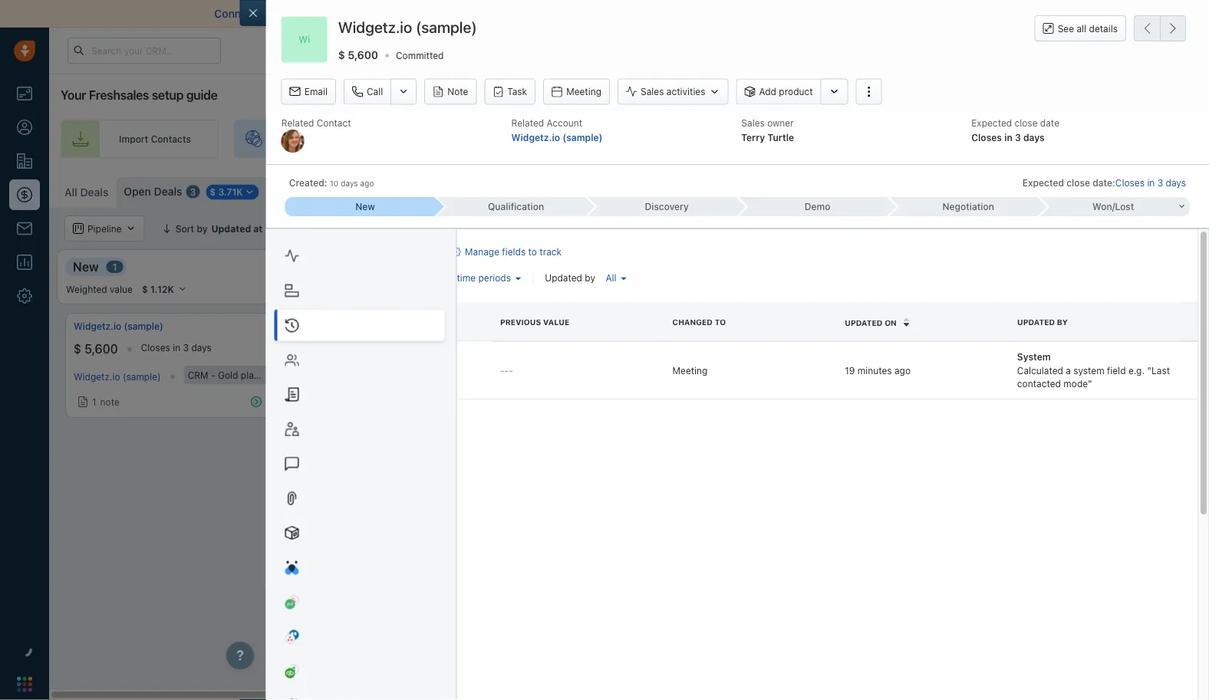 Task type: vqa. For each thing, say whether or not it's contained in the screenshot.
Changed
yes



Task type: describe. For each thing, give the bounding box(es) containing it.
freshworks switcher image
[[17, 677, 32, 693]]

1 horizontal spatial sales
[[908, 133, 931, 144]]

0 horizontal spatial by
[[585, 272, 595, 283]]

system
[[1074, 365, 1105, 376]]

track
[[539, 247, 562, 257]]

meeting inside the meeting button
[[567, 86, 602, 97]]

2 techcave (sample) from the top
[[1045, 371, 1127, 382]]

related for related contact
[[281, 118, 314, 128]]

wi
[[299, 34, 310, 45]]

negotiation
[[943, 201, 995, 212]]

minutes
[[858, 365, 892, 376]]

open
[[124, 185, 151, 198]]

0 horizontal spatial sales
[[768, 7, 794, 20]]

your
[[61, 88, 86, 102]]

(sample) left e.g.
[[1089, 371, 1127, 382]]

owners
[[442, 223, 474, 234]]

crm - gold p
[[1154, 370, 1210, 381]]

quotas and forecasting
[[1004, 223, 1110, 234]]

widgetz.io inside widgetz.io (sample) link
[[74, 321, 121, 332]]

data
[[797, 7, 819, 20]]

$ for closes in 3 days
[[74, 342, 81, 357]]

all deals
[[64, 186, 109, 199]]

route leads to your team
[[664, 133, 774, 144]]

2 leads from the left
[[692, 133, 716, 144]]

e.g.
[[1129, 365, 1145, 376]]

leads inside 'link'
[[366, 133, 390, 144]]

deals for open
[[154, 185, 182, 198]]

crm for $ 5,600
[[188, 370, 208, 381]]

no products
[[431, 370, 484, 381]]

1 vertical spatial $ 5,600
[[74, 342, 118, 357]]

turtle
[[768, 132, 794, 143]]

closes for $ 5,600
[[141, 343, 170, 353]]

see
[[1058, 23, 1075, 34]]

expected close date closes in 3 days
[[972, 118, 1060, 143]]

related for related account widgetz.io (sample)
[[512, 118, 544, 128]]

expected for expected close date
[[972, 118, 1012, 128]]

connect
[[214, 7, 257, 20]]

gold for $ 5,600
[[218, 370, 238, 381]]

plan
[[241, 370, 259, 381]]

all for all deal owners
[[406, 223, 417, 234]]

contact
[[317, 118, 351, 128]]

call button
[[344, 79, 391, 105]]

1 team from the left
[[540, 133, 562, 144]]

Search field
[[1127, 216, 1203, 242]]

so
[[822, 7, 834, 20]]

(sample) up committed
[[416, 18, 477, 36]]

days inside created: 10 days ago
[[341, 179, 358, 188]]

closes for $ 100
[[378, 343, 407, 353]]

terry
[[742, 132, 765, 143]]

connect your mailbox link
[[214, 7, 328, 20]]

settings button
[[940, 177, 1007, 203]]

open deals 3
[[124, 185, 196, 198]]

in for closes in 3 days
[[173, 343, 181, 353]]

website
[[329, 133, 363, 144]]

container_wx8msf4aqz5i3rn1 image for add deal
[[882, 331, 893, 342]]

0 horizontal spatial updated
[[545, 272, 582, 283]]

discovery link
[[587, 197, 738, 216]]

your left turtle at the right
[[730, 133, 750, 144]]

invite your team link
[[433, 120, 590, 158]]

filters
[[308, 223, 334, 234]]

0 vertical spatial widgetz.io (sample) link
[[512, 132, 603, 143]]

deals for import
[[1067, 185, 1092, 196]]

10
[[330, 179, 339, 188]]

manage fields to track
[[465, 247, 562, 257]]

2 vertical spatial widgetz.io (sample)
[[74, 371, 161, 382]]

email image
[[1058, 44, 1068, 57]]

- for crm - gold p
[[1177, 370, 1181, 381]]

created:
[[289, 178, 327, 188]]

$ 100
[[323, 342, 355, 357]]

applied
[[336, 223, 369, 234]]

add deal for container_wx8msf4aqz5i3rn1 image related to add deal
[[897, 331, 937, 341]]

1 vertical spatial widgetz.io (sample)
[[74, 321, 163, 332]]

(sample) up closes in 6 days
[[1090, 321, 1129, 332]]

deals for all
[[80, 186, 109, 199]]

add deal for add deal container_wx8msf4aqz5i3rn1 icon
[[660, 331, 700, 341]]

setup
[[152, 88, 184, 102]]

bring
[[292, 133, 316, 144]]

1 techcave from the top
[[1045, 321, 1087, 332]]

close for date
[[1015, 118, 1038, 128]]

open deals link
[[124, 184, 182, 200]]

widgetz.io inside related account widgetz.io (sample)
[[512, 132, 560, 143]]

container_wx8msf4aqz5i3rn1 image inside "2 filters applied" button
[[283, 223, 293, 234]]

note
[[448, 86, 468, 97]]

closes inside expected close date closes in 3 days
[[972, 132, 1002, 143]]

1 horizontal spatial 1
[[113, 262, 117, 272]]

12 more... button
[[293, 182, 367, 203]]

email
[[304, 86, 328, 97]]

quotas
[[1004, 223, 1036, 234]]

lost
[[1116, 201, 1135, 212]]

deliverability
[[384, 7, 449, 20]]

conversations.
[[614, 7, 689, 20]]

⌘ o
[[375, 187, 393, 198]]

in for bring in website leads
[[318, 133, 326, 144]]

invite
[[491, 133, 515, 144]]

all time periods button
[[439, 268, 525, 287]]

way
[[522, 7, 542, 20]]

container_wx8msf4aqz5i3rn1 image for 1
[[1049, 397, 1060, 408]]

manage
[[465, 247, 499, 257]]

1 techcave (sample) from the top
[[1045, 321, 1129, 332]]

2 horizontal spatial updated
[[1017, 318, 1055, 327]]

"last
[[1147, 365, 1170, 376]]

days right 6
[[1163, 343, 1183, 353]]

created: 10 days ago
[[289, 178, 374, 188]]

time
[[457, 273, 476, 283]]

route leads to your team link
[[605, 120, 802, 158]]

date:
[[1093, 178, 1116, 188]]

0 horizontal spatial all
[[728, 7, 739, 20]]

nov
[[420, 343, 437, 353]]

settings
[[962, 185, 999, 196]]

improve
[[341, 7, 382, 20]]

your freshsales setup guide
[[61, 88, 218, 102]]

1 techcave (sample) link from the top
[[1045, 320, 1129, 333]]

1 vertical spatial widgetz.io (sample) link
[[74, 320, 163, 333]]

2 team from the left
[[752, 133, 774, 144]]

2
[[300, 223, 305, 234]]

activities
[[667, 86, 706, 97]]

bring in website leads
[[292, 133, 390, 144]]

2 filters applied
[[300, 223, 369, 234]]

system calculated a system field e.g. "last contacted mode"
[[1017, 352, 1170, 389]]

close image
[[1187, 10, 1194, 18]]

all for all deals
[[64, 186, 77, 199]]

don't
[[858, 7, 885, 20]]

you
[[837, 7, 855, 20]]

$ 5,600 inside widgetz.io (sample) dialog
[[338, 49, 378, 61]]

quotas and forecasting link
[[989, 216, 1125, 242]]

gold for $ 3,200
[[1184, 370, 1204, 381]]

in for closes in 6 days
[[1145, 343, 1152, 353]]

2 techcave from the top
[[1045, 371, 1086, 382]]

call
[[367, 86, 383, 97]]

widgetz.io (sample) inside widgetz.io (sample) dialog
[[338, 18, 477, 36]]

3,200
[[1056, 342, 1090, 357]]

$ inside widgetz.io (sample) dialog
[[338, 49, 345, 61]]

19 minutes ago
[[845, 365, 911, 376]]

(sample) up the closes in 3 days at the left of the page
[[124, 321, 163, 332]]

note for container_wx8msf4aqz5i3rn1 icon for 1
[[1072, 397, 1091, 408]]

add deal inside button
[[1154, 185, 1194, 196]]

a
[[1066, 365, 1071, 376]]

email
[[584, 7, 612, 20]]

field name
[[335, 318, 383, 327]]

all for all
[[605, 272, 616, 283]]

previous value
[[500, 318, 569, 327]]



Task type: locate. For each thing, give the bounding box(es) containing it.
closes in 3 days
[[141, 343, 212, 353]]

1 horizontal spatial discovery
[[645, 201, 689, 212]]

add inside add deal button
[[1154, 185, 1172, 196]]

(sample) inside related account widgetz.io (sample)
[[563, 132, 603, 143]]

3 inside expected close date closes in 3 days
[[1015, 132, 1021, 143]]

updated by down track
[[545, 272, 595, 283]]

days down date
[[1024, 132, 1045, 143]]

0 horizontal spatial 1
[[92, 397, 96, 408]]

deals left open at the top left of page
[[80, 186, 109, 199]]

1 horizontal spatial deals
[[154, 185, 182, 198]]

days inside expected close date closes in 3 days
[[1024, 132, 1045, 143]]

new inside new link
[[356, 201, 375, 212]]

1 vertical spatial container_wx8msf4aqz5i3rn1 image
[[645, 331, 656, 342]]

name
[[360, 318, 383, 327]]

add down changed
[[660, 331, 677, 341]]

field
[[335, 318, 358, 327]]

meeting button
[[544, 79, 610, 105]]

1 vertical spatial techcave
[[1045, 371, 1086, 382]]

import deals button
[[1015, 177, 1100, 203]]

0 horizontal spatial 5,600
[[84, 342, 118, 357]]

Search your CRM... text field
[[68, 38, 221, 64]]

- for crm - gold plan monthly (sample)
[[211, 370, 215, 381]]

2 1 note from the left
[[1064, 397, 1091, 408]]

add deal up search 'field'
[[1154, 185, 1194, 196]]

0 vertical spatial import
[[691, 7, 725, 20]]

1 vertical spatial techcave (sample) link
[[1045, 371, 1127, 382]]

note button
[[425, 79, 477, 105]]

add deal up 19 minutes ago
[[897, 331, 937, 341]]

1 horizontal spatial ago
[[895, 365, 911, 376]]

updated up system
[[1017, 318, 1055, 327]]

1 vertical spatial sales
[[742, 118, 765, 128]]

create sales sequence link
[[817, 120, 1004, 158]]

by
[[585, 272, 595, 283], [1057, 318, 1068, 327]]

(sample) down account
[[563, 132, 603, 143]]

1 horizontal spatial meeting
[[672, 365, 708, 376]]

days up search 'field'
[[1166, 178, 1187, 188]]

field
[[1107, 365, 1126, 376]]

scratch.
[[981, 7, 1022, 20]]

freshsales
[[89, 88, 149, 102]]

deals right open at the top left of page
[[154, 185, 182, 198]]

sales for sales owner terry turtle
[[742, 118, 765, 128]]

2 horizontal spatial add deal
[[1154, 185, 1194, 196]]

deals left date:
[[1067, 185, 1092, 196]]

0 vertical spatial meeting
[[567, 86, 602, 97]]

task
[[508, 86, 527, 97]]

1 vertical spatial meeting
[[672, 365, 708, 376]]

sales left activities
[[641, 86, 664, 97]]

related up bring
[[281, 118, 314, 128]]

import contacts
[[119, 133, 191, 144]]

all time periods
[[443, 273, 511, 283]]

0 vertical spatial expected
[[972, 118, 1012, 128]]

1 horizontal spatial gold
[[1184, 370, 1204, 381]]

new link
[[285, 197, 436, 216]]

add deal button
[[1134, 177, 1202, 203]]

1 vertical spatial and
[[1038, 223, 1055, 234]]

1 vertical spatial discovery
[[569, 259, 627, 274]]

5,600 up call button at the top of page
[[348, 49, 378, 61]]

2 related from the left
[[512, 118, 544, 128]]

add up search 'field'
[[1154, 185, 1172, 196]]

sales for sales activities
[[641, 86, 664, 97]]

1 horizontal spatial related
[[512, 118, 544, 128]]

(sample)
[[416, 18, 477, 36], [563, 132, 603, 143], [124, 321, 163, 332], [1090, 321, 1129, 332], [299, 370, 338, 381], [123, 371, 161, 382], [1089, 371, 1127, 382]]

import all your sales data link
[[691, 7, 822, 20]]

0 vertical spatial techcave (sample)
[[1045, 321, 1129, 332]]

all
[[728, 7, 739, 20], [1077, 23, 1087, 34]]

to left start
[[914, 7, 924, 20]]

1 vertical spatial 5,600
[[84, 342, 118, 357]]

2 crm from the left
[[1154, 370, 1175, 381]]

1 vertical spatial techcave (sample)
[[1045, 371, 1127, 382]]

your left 'mailbox'
[[260, 7, 283, 20]]

0 vertical spatial and
[[452, 7, 471, 20]]

0 vertical spatial $ 5,600
[[338, 49, 378, 61]]

import deals group
[[1015, 177, 1126, 203]]

bring in website leads link
[[234, 120, 417, 158]]

days right 10
[[341, 179, 358, 188]]

demo
[[805, 201, 831, 212]]

1 horizontal spatial container_wx8msf4aqz5i3rn1 image
[[645, 331, 656, 342]]

widgetz.io (sample) up the closes in 3 days at the left of the page
[[74, 321, 163, 332]]

gold
[[218, 370, 238, 381], [1184, 370, 1204, 381]]

to left track
[[528, 247, 537, 257]]

0 horizontal spatial team
[[540, 133, 562, 144]]

note for container_wx8msf4aqz5i3rn1 image related to 1
[[100, 397, 120, 408]]

1 horizontal spatial expected
[[1023, 178, 1065, 188]]

and left enable
[[452, 7, 471, 20]]

to left 'terry' on the right top of the page
[[718, 133, 727, 144]]

0 horizontal spatial leads
[[366, 133, 390, 144]]

updated
[[545, 272, 582, 283], [1017, 318, 1055, 327], [845, 319, 883, 327]]

2 horizontal spatial container_wx8msf4aqz5i3rn1 image
[[1049, 397, 1060, 408]]

widgetz.io (sample) link down the closes in 3 days at the left of the page
[[74, 371, 161, 382]]

ago left ⌘
[[360, 179, 374, 188]]

techcave (sample) up 3,200
[[1045, 321, 1129, 332]]

techcave (sample) link
[[1045, 320, 1129, 333], [1045, 371, 1127, 382]]

1 vertical spatial close
[[1067, 178, 1091, 188]]

container_wx8msf4aqz5i3rn1 image inside quotas and forecasting link
[[989, 223, 1000, 234]]

related contact
[[281, 118, 351, 128]]

1 horizontal spatial new
[[356, 201, 375, 212]]

techcave (sample)
[[1045, 321, 1129, 332], [1045, 371, 1127, 382]]

1 horizontal spatial add deal
[[897, 331, 937, 341]]

1 horizontal spatial team
[[752, 133, 774, 144]]

add left product
[[759, 86, 777, 97]]

gold left plan
[[218, 370, 238, 381]]

by left all link at the top
[[585, 272, 595, 283]]

add product
[[759, 86, 813, 97]]

your
[[260, 7, 283, 20], [742, 7, 765, 20], [518, 133, 538, 144], [730, 133, 750, 144]]

2 vertical spatial container_wx8msf4aqz5i3rn1 image
[[1049, 397, 1060, 408]]

0 vertical spatial updated by
[[545, 272, 595, 283]]

closes for $ 3,200
[[1113, 343, 1142, 353]]

ago right minutes
[[895, 365, 911, 376]]

0 horizontal spatial add deal
[[660, 331, 700, 341]]

container_wx8msf4aqz5i3rn1 image
[[283, 223, 293, 234], [989, 223, 1000, 234], [882, 331, 893, 342], [78, 397, 88, 408]]

container_wx8msf4aqz5i3rn1 image for 1
[[78, 397, 88, 408]]

to right changed
[[715, 318, 726, 327]]

1 gold from the left
[[218, 370, 238, 381]]

2 note from the left
[[1072, 397, 1091, 408]]

from
[[954, 7, 978, 20]]

2 horizontal spatial deals
[[1067, 185, 1092, 196]]

system
[[1017, 352, 1051, 363]]

0 vertical spatial new
[[356, 201, 375, 212]]

new down all deals
[[73, 259, 99, 274]]

techcave (sample) link down 3,200
[[1045, 371, 1127, 382]]

3 inside open deals 3
[[190, 186, 196, 197]]

0 horizontal spatial import
[[119, 133, 148, 144]]

1 for container_wx8msf4aqz5i3rn1 image related to 1
[[92, 397, 96, 408]]

0 horizontal spatial crm
[[188, 370, 208, 381]]

see all details button
[[1035, 15, 1127, 41]]

1 crm from the left
[[188, 370, 208, 381]]

updated by
[[545, 272, 595, 283], [1017, 318, 1068, 327]]

your right invite
[[518, 133, 538, 144]]

1 vertical spatial ago
[[895, 365, 911, 376]]

sales up 'terry' on the right top of the page
[[742, 118, 765, 128]]

1 note for container_wx8msf4aqz5i3rn1 image related to 1
[[92, 397, 120, 408]]

2 techcave (sample) link from the top
[[1045, 371, 1127, 382]]

0 vertical spatial widgetz.io (sample)
[[338, 18, 477, 36]]

crm right e.g.
[[1154, 370, 1175, 381]]

(sample) down the closes in 3 days at the left of the page
[[123, 371, 161, 382]]

updated on
[[845, 319, 897, 327]]

all inside "button"
[[443, 273, 454, 283]]

in inside 'link'
[[318, 133, 326, 144]]

2 horizontal spatial import
[[1035, 185, 1065, 196]]

0 horizontal spatial deals
[[80, 186, 109, 199]]

team down owner
[[752, 133, 774, 144]]

1 horizontal spatial 5,600
[[348, 49, 378, 61]]

1 note for container_wx8msf4aqz5i3rn1 icon for 1
[[1064, 397, 1091, 408]]

in inside expected close date closes in 3 days
[[1005, 132, 1013, 143]]

sales right create
[[908, 133, 931, 144]]

ago inside created: 10 days ago
[[360, 179, 374, 188]]

by up "$ 3,200"
[[1057, 318, 1068, 327]]

2 gold from the left
[[1184, 370, 1204, 381]]

1 for container_wx8msf4aqz5i3rn1 icon for 1
[[1064, 397, 1068, 408]]

0 vertical spatial sales
[[641, 86, 664, 97]]

1 horizontal spatial close
[[1067, 178, 1091, 188]]

container_wx8msf4aqz5i3rn1 image
[[389, 223, 399, 234], [645, 331, 656, 342], [1049, 397, 1060, 408]]

closes in 6 days
[[1113, 343, 1183, 353]]

value
[[543, 318, 569, 327]]

1 horizontal spatial updated
[[845, 319, 883, 327]]

1 related from the left
[[281, 118, 314, 128]]

updated down track
[[545, 272, 582, 283]]

1 vertical spatial by
[[1057, 318, 1068, 327]]

create sales sequence
[[876, 133, 976, 144]]

import inside 'button'
[[1035, 185, 1065, 196]]

techcave (sample) down 3,200
[[1045, 371, 1127, 382]]

2-
[[511, 7, 522, 20]]

1 horizontal spatial import
[[691, 7, 725, 20]]

meeting up account
[[567, 86, 602, 97]]

2 filters applied button
[[273, 216, 379, 242]]

all deal owners button
[[379, 216, 484, 242]]

sales owner terry turtle
[[742, 118, 794, 143]]

widgetz.io (sample) link down account
[[512, 132, 603, 143]]

expected up sequence
[[972, 118, 1012, 128]]

owner
[[768, 118, 794, 128]]

import contacts link
[[61, 120, 219, 158]]

crm down the closes in 3 days at the left of the page
[[188, 370, 208, 381]]

0 horizontal spatial meeting
[[567, 86, 602, 97]]

0 horizontal spatial container_wx8msf4aqz5i3rn1 image
[[389, 223, 399, 234]]

new down ⌘
[[356, 201, 375, 212]]

0 horizontal spatial ago
[[360, 179, 374, 188]]

all link
[[602, 269, 630, 287]]

techcave (sample) link up 3,200
[[1045, 320, 1129, 333]]

close left date:
[[1067, 178, 1091, 188]]

see all details
[[1058, 23, 1118, 34]]

widgetz.io (sample) dialog
[[240, 0, 1210, 701]]

2 horizontal spatial 1
[[1064, 397, 1068, 408]]

(sample) down $ 100
[[299, 370, 338, 381]]

close for date:
[[1067, 178, 1091, 188]]

1 horizontal spatial sales
[[742, 118, 765, 128]]

all for all time periods
[[443, 273, 454, 283]]

0 vertical spatial close
[[1015, 118, 1038, 128]]

connect your mailbox to improve deliverability and enable 2-way sync of email conversations. import all your sales data so you don't have to start from scratch.
[[214, 7, 1022, 20]]

all right see
[[1077, 23, 1087, 34]]

widgetz.io (sample) up committed
[[338, 18, 477, 36]]

2 vertical spatial import
[[1035, 185, 1065, 196]]

1 horizontal spatial 1 note
[[1064, 397, 1091, 408]]

sync
[[545, 7, 569, 20]]

sales activities button
[[618, 79, 736, 105], [618, 79, 729, 105]]

ago
[[360, 179, 374, 188], [895, 365, 911, 376]]

close left date
[[1015, 118, 1038, 128]]

1 vertical spatial import
[[119, 133, 148, 144]]

0 horizontal spatial related
[[281, 118, 314, 128]]

updated by up system
[[1017, 318, 1068, 327]]

add deal down changed
[[660, 331, 700, 341]]

100
[[334, 342, 355, 357]]

container_wx8msf4aqz5i3rn1 image inside all deal owners button
[[389, 223, 399, 234]]

1 note from the left
[[100, 397, 120, 408]]

1 1 note from the left
[[92, 397, 120, 408]]

all inside button
[[1077, 23, 1087, 34]]

0 vertical spatial all
[[728, 7, 739, 20]]

0 horizontal spatial expected
[[972, 118, 1012, 128]]

route
[[664, 133, 690, 144]]

and
[[452, 7, 471, 20], [1038, 223, 1055, 234]]

1 vertical spatial all
[[1077, 23, 1087, 34]]

deals inside 'button'
[[1067, 185, 1092, 196]]

leads right website
[[366, 133, 390, 144]]

and right quotas
[[1038, 223, 1055, 234]]

leads right route
[[692, 133, 716, 144]]

guide
[[186, 88, 218, 102]]

to right 'mailbox'
[[328, 7, 338, 20]]

import for import deals
[[1035, 185, 1065, 196]]

---
[[500, 365, 513, 376]]

monthly
[[262, 370, 297, 381]]

note
[[100, 397, 120, 408], [1072, 397, 1091, 408]]

contacted
[[1017, 378, 1061, 389]]

on
[[885, 319, 897, 327]]

import deals
[[1035, 185, 1092, 196]]

2 vertical spatial widgetz.io (sample) link
[[74, 371, 161, 382]]

add inside 'add product' button
[[759, 86, 777, 97]]

your left data
[[742, 7, 765, 20]]

1 vertical spatial sales
[[908, 133, 931, 144]]

closes
[[972, 132, 1002, 143], [1116, 178, 1145, 188], [141, 343, 170, 353], [378, 343, 407, 353], [1113, 343, 1142, 353]]

close inside expected close date closes in 3 days
[[1015, 118, 1038, 128]]

1 leads from the left
[[366, 133, 390, 144]]

0 vertical spatial discovery
[[645, 201, 689, 212]]

0 vertical spatial 5,600
[[348, 49, 378, 61]]

0 vertical spatial techcave
[[1045, 321, 1087, 332]]

related inside related account widgetz.io (sample)
[[512, 118, 544, 128]]

invite your team
[[491, 133, 562, 144]]

widgetz.io (sample) link up the closes in 3 days at the left of the page
[[74, 320, 163, 333]]

0 horizontal spatial new
[[73, 259, 99, 274]]

0 horizontal spatial updated by
[[545, 272, 595, 283]]

widgetz.io (sample)
[[338, 18, 477, 36], [74, 321, 163, 332], [74, 371, 161, 382]]

0 horizontal spatial discovery
[[569, 259, 627, 274]]

task button
[[485, 79, 536, 105]]

0 horizontal spatial close
[[1015, 118, 1038, 128]]

0 vertical spatial techcave (sample) link
[[1045, 320, 1129, 333]]

in
[[1005, 132, 1013, 143], [318, 133, 326, 144], [1148, 178, 1155, 188], [173, 343, 181, 353], [410, 343, 418, 353], [1145, 343, 1152, 353]]

committed
[[396, 50, 444, 61]]

crm - gold plan monthly (sample)
[[188, 370, 338, 381]]

1 horizontal spatial crm
[[1154, 370, 1175, 381]]

import
[[691, 7, 725, 20], [119, 133, 148, 144], [1035, 185, 1065, 196]]

updated left on
[[845, 319, 883, 327]]

widgetz.io (sample) down the closes in 3 days at the left of the page
[[74, 371, 161, 382]]

0 horizontal spatial $ 5,600
[[74, 342, 118, 357]]

negotiation link
[[889, 197, 1040, 216]]

1 vertical spatial updated by
[[1017, 318, 1068, 327]]

team down account
[[540, 133, 562, 144]]

add product button
[[736, 79, 821, 105]]

all deal owners
[[406, 223, 474, 234]]

$ for closes in 6 days
[[1045, 342, 1053, 357]]

1 horizontal spatial and
[[1038, 223, 1055, 234]]

sales activities
[[641, 86, 706, 97]]

gold left p
[[1184, 370, 1204, 381]]

5,600 left the closes in 3 days at the left of the page
[[84, 342, 118, 357]]

expected
[[972, 118, 1012, 128], [1023, 178, 1065, 188]]

5,600 inside widgetz.io (sample) dialog
[[348, 49, 378, 61]]

import left contacts
[[119, 133, 148, 144]]

in for closes in nov
[[410, 343, 418, 353]]

add
[[759, 86, 777, 97], [1154, 185, 1172, 196], [660, 331, 677, 341], [897, 331, 914, 341]]

all inside button
[[406, 223, 417, 234]]

sales inside sales owner terry turtle
[[742, 118, 765, 128]]

import for import contacts
[[119, 133, 148, 144]]

account
[[547, 118, 583, 128]]

0 vertical spatial by
[[585, 272, 595, 283]]

container_wx8msf4aqz5i3rn1 image for quotas and forecasting
[[989, 223, 1000, 234]]

1 vertical spatial expected
[[1023, 178, 1065, 188]]

1 horizontal spatial note
[[1072, 397, 1091, 408]]

qualification
[[488, 201, 544, 212]]

of
[[571, 7, 582, 20]]

- for ---
[[504, 365, 509, 376]]

expected inside expected close date closes in 3 days
[[972, 118, 1012, 128]]

days up crm - gold plan monthly (sample) on the bottom of the page
[[191, 343, 212, 353]]

all left data
[[728, 7, 739, 20]]

sequence
[[933, 133, 976, 144]]

container_wx8msf4aqz5i3rn1 image for add deal
[[645, 331, 656, 342]]

discovery inside widgetz.io (sample) dialog
[[645, 201, 689, 212]]

1 horizontal spatial leads
[[692, 133, 716, 144]]

meeting down changed
[[672, 365, 708, 376]]

0 horizontal spatial gold
[[218, 370, 238, 381]]

forecasting
[[1057, 223, 1110, 234]]

1 horizontal spatial updated by
[[1017, 318, 1068, 327]]

expected up quotas and forecasting
[[1023, 178, 1065, 188]]

p
[[1207, 370, 1210, 381]]

1 horizontal spatial $ 5,600
[[338, 49, 378, 61]]

crm for $ 3,200
[[1154, 370, 1175, 381]]

0 horizontal spatial sales
[[641, 86, 664, 97]]

$ for closes in nov
[[323, 342, 331, 357]]

0 vertical spatial ago
[[360, 179, 374, 188]]

0 horizontal spatial and
[[452, 7, 471, 20]]

0 vertical spatial sales
[[768, 7, 794, 20]]

1 horizontal spatial by
[[1057, 318, 1068, 327]]

related up invite your team
[[512, 118, 544, 128]]

periods
[[478, 273, 511, 283]]

import right conversations.
[[691, 7, 725, 20]]

expected for expected close date:
[[1023, 178, 1065, 188]]

add up 19 minutes ago
[[897, 331, 914, 341]]

import up quotas and forecasting
[[1035, 185, 1065, 196]]

sales left data
[[768, 7, 794, 20]]



